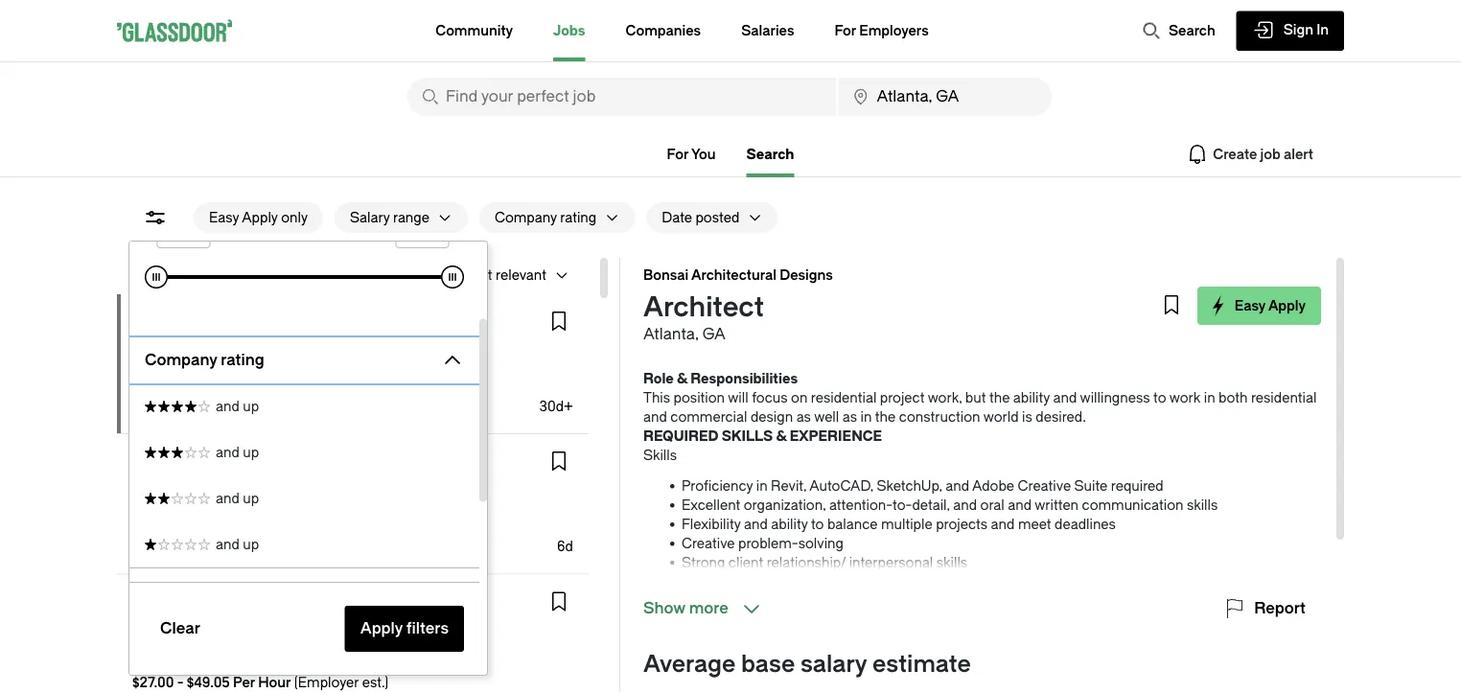 Task type: vqa. For each thing, say whether or not it's contained in the screenshot.
Services
no



Task type: locate. For each thing, give the bounding box(es) containing it.
date posted down "$34.00"
[[145, 582, 236, 600]]

as down on at right bottom
[[797, 409, 811, 425]]

1 horizontal spatial none field
[[839, 78, 1052, 116]]

ability up is
[[1014, 390, 1050, 406]]

est.) inside atlanta, ga $40.00 - $50.00 per hour (employer est.) easy apply
[[364, 381, 391, 397]]

rating
[[560, 210, 597, 225], [221, 351, 264, 369]]

creative down flexibility
[[682, 536, 735, 552]]

2 vertical spatial per
[[233, 675, 255, 691]]

position
[[674, 390, 725, 406]]

- left $50.00
[[179, 381, 186, 397]]

0 vertical spatial -
[[179, 381, 186, 397]]

company inside popup button
[[495, 210, 557, 225]]

chimedical
[[132, 451, 206, 467]]

date posted button
[[129, 576, 434, 607]]

1 horizontal spatial posted
[[696, 210, 740, 225]]

projects
[[936, 517, 988, 532]]

0 vertical spatial to
[[1154, 390, 1167, 406]]

0 horizontal spatial rating
[[221, 351, 264, 369]]

1 up from the top
[[243, 398, 259, 414]]

bonsai architectural designs architect atlanta, ga
[[644, 267, 833, 343]]

1 horizontal spatial slider
[[441, 265, 464, 288]]

2 none field from the left
[[839, 78, 1052, 116]]

atlanta, down architect
[[644, 326, 699, 343]]

easy up both
[[1235, 298, 1266, 314]]

0 vertical spatial creative
[[1018, 478, 1072, 494]]

0 vertical spatial company
[[495, 210, 557, 225]]

1 vertical spatial search
[[747, 146, 795, 162]]

company rating button
[[480, 202, 597, 233]]

company rating
[[495, 210, 597, 225], [145, 351, 264, 369]]

& down design on the right bottom of page
[[776, 428, 787, 444]]

3 and up from the top
[[216, 490, 259, 506]]

as right well
[[843, 409, 858, 425]]

company inside dropdown button
[[145, 351, 217, 369]]

3 up from the top
[[243, 490, 259, 506]]

hour down company rating dropdown button
[[261, 381, 293, 397]]

k up most
[[453, 223, 464, 241]]

none field down employers
[[839, 78, 1052, 116]]

0 vertical spatial date
[[662, 210, 693, 225]]

0 vertical spatial date posted
[[662, 210, 740, 225]]

company up relevant
[[495, 210, 557, 225]]

1 horizontal spatial ability
[[1014, 390, 1050, 406]]

hour
[[261, 381, 293, 397], [260, 522, 293, 538], [258, 675, 291, 691]]

0 vertical spatial skills
[[1187, 497, 1218, 513]]

4 and up button from the top
[[129, 521, 480, 567]]

in up experience
[[861, 409, 872, 425]]

1 vertical spatial atlanta,
[[644, 326, 699, 343]]

1 vertical spatial hour
[[260, 522, 293, 538]]

for employers link
[[835, 0, 929, 61]]

0 horizontal spatial slider
[[145, 265, 168, 288]]

date inside popup button
[[662, 210, 693, 225]]

company rating up relevant
[[495, 210, 597, 225]]

the up world
[[990, 390, 1010, 406]]

1 horizontal spatial for
[[835, 23, 857, 38]]

and up 'georgia'
[[216, 536, 240, 552]]

ga down architect
[[703, 326, 726, 343]]

for
[[835, 23, 857, 38], [667, 146, 689, 162]]

atlanta,
[[174, 267, 223, 283], [644, 326, 699, 343], [132, 358, 181, 374]]

0 horizontal spatial none field
[[408, 78, 837, 116]]

will
[[728, 390, 749, 406]]

1 as from the left
[[797, 409, 811, 425]]

base
[[741, 651, 795, 678]]

1 vertical spatial for
[[667, 146, 689, 162]]

0 vertical spatial ability
[[1014, 390, 1050, 406]]

- right '$27.00'
[[177, 675, 184, 691]]

easy apply only button
[[194, 202, 323, 233]]

0 vertical spatial per
[[235, 381, 257, 397]]

1 vertical spatial rating
[[221, 351, 264, 369]]

1 vertical spatial per
[[235, 522, 257, 538]]

2 vertical spatial -
[[177, 675, 184, 691]]

1 horizontal spatial k
[[453, 223, 464, 241]]

posted for date posted dropdown button
[[184, 582, 236, 600]]

-
[[179, 381, 186, 397], [179, 522, 185, 538], [177, 675, 184, 691]]

per right "$34.00"
[[235, 522, 257, 538]]

1 horizontal spatial creative
[[1018, 478, 1072, 494]]

0 horizontal spatial for
[[667, 146, 689, 162]]

to up solving in the right bottom of the page
[[811, 517, 824, 532]]

client
[[729, 555, 764, 571]]

$27.00 - $49.05 per hour (employer est.)
[[132, 675, 389, 691]]

1 horizontal spatial to
[[1154, 390, 1167, 406]]

skills right communication
[[1187, 497, 1218, 513]]

1 horizontal spatial rating
[[560, 210, 597, 225]]

range
[[393, 210, 430, 225]]

2 vertical spatial atlanta,
[[132, 358, 181, 374]]

well
[[815, 409, 840, 425]]

posted up architectural
[[696, 210, 740, 225]]

easy down $40.00
[[148, 404, 173, 417]]

easy inside atlanta, ga $40.00 - $50.00 per hour (employer est.) easy apply
[[148, 404, 173, 417]]

deadlines
[[1055, 517, 1116, 532]]

residential
[[811, 390, 877, 406], [1252, 390, 1317, 406]]

0 horizontal spatial as
[[797, 409, 811, 425]]

ga up "$34.00"
[[212, 499, 232, 515]]

skills down projects
[[937, 555, 968, 571]]

atlanta, right 53,155
[[174, 267, 223, 283]]

in left both
[[1204, 390, 1216, 406]]

hour right $49.05
[[258, 675, 291, 691]]

2 $ from the left
[[384, 223, 392, 241]]

date posted button
[[647, 202, 740, 233]]

skills
[[1187, 497, 1218, 513], [937, 555, 968, 571]]

apply inside atlanta, ga $40.00 - $50.00 per hour (employer est.) easy apply
[[176, 404, 207, 417]]

slider
[[145, 265, 168, 288], [441, 265, 464, 288]]

work
[[1170, 390, 1201, 406]]

1 vertical spatial company rating
[[145, 351, 264, 369]]

3 and up button from the top
[[129, 475, 480, 521]]

none field the search location
[[839, 78, 1052, 116]]

company for company rating popup button
[[495, 210, 557, 225]]

slider down open filter menu image
[[145, 265, 168, 288]]

k up 53,155 atlanta, ga jobs
[[214, 223, 225, 241]]

2 horizontal spatial in
[[1204, 390, 1216, 406]]

1 vertical spatial in
[[861, 409, 872, 425]]

company rating up $50.00
[[145, 351, 264, 369]]

- down park,
[[179, 522, 185, 538]]

2 vertical spatial hour
[[258, 675, 291, 691]]

0 vertical spatial in
[[1204, 390, 1216, 406]]

$ up 53,155
[[145, 223, 153, 241]]

0 horizontal spatial the
[[876, 409, 896, 425]]

$32.00
[[132, 522, 176, 538]]

1 and up button from the top
[[129, 383, 480, 429]]

ga
[[226, 267, 246, 283], [703, 326, 726, 343], [184, 358, 204, 374], [212, 499, 232, 515]]

0 vertical spatial est.)
[[364, 381, 391, 397]]

2 up from the top
[[243, 444, 259, 460]]

as
[[797, 409, 811, 425], [843, 409, 858, 425]]

to left work at the bottom right of page
[[1154, 390, 1167, 406]]

rating inside popup button
[[560, 210, 597, 225]]

easy inside easy apply button
[[1235, 298, 1266, 314]]

easy down "$32.00"
[[148, 544, 173, 558]]

to
[[1154, 390, 1167, 406], [811, 517, 824, 532]]

date up bonsai
[[662, 210, 693, 225]]

0 horizontal spatial date posted
[[145, 582, 236, 600]]

problem-
[[739, 536, 799, 552]]

easy up 53,155 atlanta, ga jobs
[[209, 210, 239, 225]]

0 horizontal spatial posted
[[184, 582, 236, 600]]

up down atlanta, ga $40.00 - $50.00 per hour (employer est.) easy apply
[[243, 444, 259, 460]]

date down "$32.00"
[[145, 582, 180, 600]]

easy inside easy apply only button
[[209, 210, 239, 225]]

company rating inside company rating dropdown button
[[145, 351, 264, 369]]

1 horizontal spatial search
[[1169, 23, 1216, 38]]

0 horizontal spatial &
[[677, 371, 688, 387]]

53,155
[[132, 267, 171, 283]]

salary
[[350, 210, 390, 225]]

1 horizontal spatial company rating
[[495, 210, 597, 225]]

1 none field from the left
[[408, 78, 837, 116]]

the down project
[[876, 409, 896, 425]]

date posted down you
[[662, 210, 740, 225]]

0 horizontal spatial skills
[[937, 555, 968, 571]]

report button
[[1224, 598, 1306, 621]]

1 horizontal spatial date
[[662, 210, 693, 225]]

0 horizontal spatial to
[[811, 517, 824, 532]]

search link
[[747, 146, 795, 177]]

easy inside forest park, ga $32.00 - $34.00 per hour easy apply
[[148, 544, 173, 558]]

1 and up from the top
[[216, 398, 259, 414]]

1 residential from the left
[[811, 390, 877, 406]]

- inside forest park, ga $32.00 - $34.00 per hour easy apply
[[179, 522, 185, 538]]

for left employers
[[835, 23, 857, 38]]

per right $49.05
[[233, 675, 255, 691]]

$ left range at top left
[[384, 223, 392, 241]]

company rating for company rating popup button
[[495, 210, 597, 225]]

and up problem-
[[744, 517, 768, 532]]

slider left relevant
[[441, 265, 464, 288]]

in left revit,
[[757, 478, 768, 494]]

1 vertical spatial posted
[[184, 582, 236, 600]]

1 horizontal spatial $
[[384, 223, 392, 241]]

1 $ from the left
[[145, 223, 153, 241]]

1 horizontal spatial date posted
[[662, 210, 740, 225]]

jobs
[[249, 267, 276, 283]]

company
[[495, 210, 557, 225], [145, 351, 217, 369]]

easy apply
[[1235, 298, 1306, 314]]

0 vertical spatial hour
[[261, 381, 293, 397]]

none field search keyword
[[408, 78, 837, 116]]

2 and up from the top
[[216, 444, 259, 460]]

atlanta, up $40.00
[[132, 358, 181, 374]]

but
[[966, 390, 986, 406]]

1 vertical spatial ability
[[771, 517, 808, 532]]

commercial
[[671, 409, 748, 425]]

and down $50.00
[[216, 398, 240, 414]]

1 vertical spatial company
[[145, 351, 217, 369]]

up down the management
[[243, 490, 259, 506]]

0 horizontal spatial search
[[747, 146, 795, 162]]

Search keyword field
[[408, 78, 837, 116]]

rating for company rating dropdown button
[[221, 351, 264, 369]]

1 horizontal spatial skills
[[1187, 497, 1218, 513]]

date posted
[[662, 210, 740, 225], [145, 582, 236, 600]]

most relevant button
[[445, 260, 547, 291]]

1 vertical spatial date posted
[[145, 582, 236, 600]]

residential up well
[[811, 390, 877, 406]]

0 vertical spatial the
[[990, 390, 1010, 406]]

show
[[644, 600, 686, 618]]

posted down "$34.00"
[[184, 582, 236, 600]]

up up the management
[[243, 398, 259, 414]]

rating inside dropdown button
[[221, 351, 264, 369]]

None field
[[408, 78, 837, 116], [839, 78, 1052, 116]]

oral
[[981, 497, 1005, 513]]

1 horizontal spatial the
[[990, 390, 1010, 406]]

residential right both
[[1252, 390, 1317, 406]]

est.)
[[364, 381, 391, 397], [362, 675, 389, 691]]

0 vertical spatial rating
[[560, 210, 597, 225]]

date posted inside dropdown button
[[145, 582, 236, 600]]

company rating inside company rating popup button
[[495, 210, 597, 225]]

0 vertical spatial for
[[835, 23, 857, 38]]

& right role
[[677, 371, 688, 387]]

0 horizontal spatial date
[[145, 582, 180, 600]]

posted inside date posted popup button
[[696, 210, 740, 225]]

0 vertical spatial company rating
[[495, 210, 597, 225]]

date posted inside popup button
[[662, 210, 740, 225]]

1 horizontal spatial residential
[[1252, 390, 1317, 406]]

salaries link
[[742, 0, 795, 61]]

ga inside atlanta, ga $40.00 - $50.00 per hour (employer est.) easy apply
[[184, 358, 204, 374]]

(employer down medicine
[[294, 675, 359, 691]]

1 vertical spatial creative
[[682, 536, 735, 552]]

construction
[[900, 409, 981, 425]]

ability down organization,
[[771, 517, 808, 532]]

date for date posted dropdown button
[[145, 582, 180, 600]]

hour up date posted dropdown button
[[260, 522, 293, 538]]

skills
[[722, 428, 773, 444]]

0 horizontal spatial k
[[214, 223, 225, 241]]

relevant
[[496, 267, 547, 283]]

(employer
[[297, 381, 361, 397], [294, 675, 359, 691]]

up
[[243, 398, 259, 414], [243, 444, 259, 460], [243, 490, 259, 506], [243, 536, 259, 552]]

0 vertical spatial search
[[1169, 23, 1216, 38]]

apply
[[242, 210, 278, 225], [1269, 298, 1306, 314], [176, 404, 207, 417], [176, 544, 207, 558]]

$40.00
[[132, 381, 176, 397]]

company rating button
[[129, 345, 434, 376]]

0 vertical spatial atlanta,
[[174, 267, 223, 283]]

$27.00
[[132, 675, 174, 691]]

per
[[235, 381, 257, 397], [235, 522, 257, 538], [233, 675, 255, 691]]

and up desired.
[[1054, 390, 1077, 406]]

and up for first the and up button
[[216, 398, 259, 414]]

(employer inside atlanta, ga $40.00 - $50.00 per hour (employer est.) easy apply
[[297, 381, 361, 397]]

company up $40.00
[[145, 351, 217, 369]]

focus
[[752, 390, 788, 406]]

1 horizontal spatial as
[[843, 409, 858, 425]]

0 horizontal spatial company
[[145, 351, 217, 369]]

0 horizontal spatial creative
[[682, 536, 735, 552]]

0 vertical spatial posted
[[696, 210, 740, 225]]

georgia
[[173, 598, 225, 614]]

ability
[[1014, 390, 1050, 406], [771, 517, 808, 532]]

up right "$34.00"
[[243, 536, 259, 552]]

ga up $50.00
[[184, 358, 204, 374]]

date
[[662, 210, 693, 225], [145, 582, 180, 600]]

- inside atlanta, ga $40.00 - $50.00 per hour (employer est.) easy apply
[[179, 381, 186, 397]]

1 horizontal spatial in
[[861, 409, 872, 425]]

attention-
[[830, 497, 893, 513]]

architectural
[[692, 267, 777, 283]]

0 horizontal spatial in
[[757, 478, 768, 494]]

0 horizontal spatial company rating
[[145, 351, 264, 369]]

1 horizontal spatial &
[[776, 428, 787, 444]]

and up for third the and up button from the top
[[216, 490, 259, 506]]

date inside dropdown button
[[145, 582, 180, 600]]

average
[[644, 651, 736, 678]]

and right chimedical
[[216, 444, 240, 460]]

1 vertical spatial -
[[179, 522, 185, 538]]

1 horizontal spatial company
[[495, 210, 557, 225]]

0 horizontal spatial $
[[145, 223, 153, 241]]

company rating for company rating dropdown button
[[145, 351, 264, 369]]

for left you
[[667, 146, 689, 162]]

relationship/
[[767, 555, 846, 571]]

ga left jobs at the top of the page
[[226, 267, 246, 283]]

0 horizontal spatial residential
[[811, 390, 877, 406]]

creative up written
[[1018, 478, 1072, 494]]

the
[[990, 390, 1010, 406], [876, 409, 896, 425]]

up for second the and up button
[[243, 444, 259, 460]]

salary range button
[[335, 202, 430, 233]]

4 up from the top
[[243, 536, 259, 552]]

k
[[214, 223, 225, 241], [453, 223, 464, 241]]

none field down companies link
[[408, 78, 837, 116]]

per right $50.00
[[235, 381, 257, 397]]

1 vertical spatial date
[[145, 582, 180, 600]]

hour inside forest park, ga $32.00 - $34.00 per hour easy apply
[[260, 522, 293, 538]]

and up for second the and up button
[[216, 444, 259, 460]]

0 vertical spatial (employer
[[297, 381, 361, 397]]

4 and up from the top
[[216, 536, 259, 552]]

(employer down company rating dropdown button
[[297, 381, 361, 397]]

posted inside date posted dropdown button
[[184, 582, 236, 600]]



Task type: describe. For each thing, give the bounding box(es) containing it.
for for for employers
[[835, 23, 857, 38]]

easy apply only
[[209, 210, 308, 225]]

this
[[644, 390, 671, 406]]

group
[[300, 451, 341, 467]]

chimedical management group
[[132, 451, 341, 467]]

company rating list box
[[129, 383, 480, 567]]

jobs
[[554, 23, 586, 38]]

companies
[[626, 23, 701, 38]]

project
[[880, 390, 925, 406]]

management
[[210, 451, 297, 467]]

atlanta, ga $40.00 - $50.00 per hour (employer est.) easy apply
[[132, 358, 391, 417]]

and down oral
[[991, 517, 1015, 532]]

easy apply button
[[1198, 287, 1322, 325]]

atlanta, inside bonsai architectural designs architect atlanta, ga
[[644, 326, 699, 343]]

communication
[[1082, 497, 1184, 513]]

2 vertical spatial in
[[757, 478, 768, 494]]

more
[[689, 600, 729, 618]]

53,155 atlanta, ga jobs
[[132, 267, 276, 283]]

medicine
[[322, 598, 382, 614]]

designs
[[780, 267, 833, 283]]

hour inside atlanta, ga $40.00 - $50.00 per hour (employer est.) easy apply
[[261, 381, 293, 397]]

multiple
[[881, 517, 933, 532]]

show more
[[644, 600, 729, 618]]

autocad,
[[810, 478, 874, 494]]

0 vertical spatial &
[[677, 371, 688, 387]]

0 horizontal spatial ability
[[771, 517, 808, 532]]

per inside atlanta, ga $40.00 - $50.00 per hour (employer est.) easy apply
[[235, 381, 257, 397]]

employers
[[860, 23, 929, 38]]

role
[[644, 371, 674, 387]]

most
[[460, 267, 493, 283]]

organization,
[[744, 497, 826, 513]]

suite
[[1075, 478, 1108, 494]]

adobe
[[973, 478, 1015, 494]]

experience
[[790, 428, 883, 444]]

apply inside forest park, ga $32.00 - $34.00 per hour easy apply
[[176, 544, 207, 558]]

strong
[[682, 555, 726, 571]]

desired.
[[1036, 409, 1087, 425]]

salary range
[[350, 210, 430, 225]]

ga inside bonsai architectural designs architect atlanta, ga
[[703, 326, 726, 343]]

jobs list element
[[117, 294, 600, 693]]

1 k from the left
[[214, 223, 225, 241]]

$50.00
[[189, 381, 232, 397]]

required
[[1111, 478, 1164, 494]]

for employers
[[835, 23, 929, 38]]

rating for company rating popup button
[[560, 210, 597, 225]]

date for date posted popup button
[[662, 210, 693, 225]]

open filter menu image
[[144, 206, 167, 229]]

interventional
[[228, 598, 318, 614]]

$49.05
[[187, 675, 230, 691]]

1 vertical spatial est.)
[[362, 675, 389, 691]]

both
[[1219, 390, 1248, 406]]

sketchup,
[[877, 478, 943, 494]]

report
[[1255, 600, 1306, 618]]

is
[[1023, 409, 1033, 425]]

atlanta, inside atlanta, ga $40.00 - $50.00 per hour (employer est.) easy apply
[[132, 358, 181, 374]]

2 residential from the left
[[1252, 390, 1317, 406]]

1 vertical spatial the
[[876, 409, 896, 425]]

1 vertical spatial to
[[811, 517, 824, 532]]

community link
[[436, 0, 513, 61]]

company for company rating dropdown button
[[145, 351, 217, 369]]

park,
[[177, 499, 208, 515]]

salaries
[[742, 23, 795, 38]]

excellent
[[682, 497, 741, 513]]

detail,
[[913, 497, 950, 513]]

★
[[409, 600, 421, 614]]

and down this
[[644, 409, 667, 425]]

forest
[[132, 499, 173, 515]]

and up detail,
[[946, 478, 970, 494]]

companies link
[[626, 0, 701, 61]]

for for for you
[[667, 146, 689, 162]]

you
[[692, 146, 716, 162]]

required
[[644, 428, 719, 444]]

2 slider from the left
[[441, 265, 464, 288]]

estimate
[[873, 651, 971, 678]]

up for first the and up button
[[243, 398, 259, 414]]

work,
[[928, 390, 962, 406]]

1 vertical spatial skills
[[937, 555, 968, 571]]

georgia interventional medicine 3.8 ★
[[173, 598, 421, 614]]

1 vertical spatial &
[[776, 428, 787, 444]]

willingness
[[1081, 390, 1151, 406]]

per inside forest park, ga $32.00 - $34.00 per hour easy apply
[[235, 522, 257, 538]]

Search location field
[[839, 78, 1052, 116]]

search button
[[1133, 12, 1226, 50]]

meet
[[1019, 517, 1052, 532]]

1 slider from the left
[[145, 265, 168, 288]]

revit,
[[771, 478, 807, 494]]

and up "$34.00"
[[216, 490, 240, 506]]

up for 4th the and up button
[[243, 536, 259, 552]]

and up meet
[[1008, 497, 1032, 513]]

balance
[[828, 517, 878, 532]]

responsibilities
[[691, 371, 798, 387]]

search inside button
[[1169, 23, 1216, 38]]

forest park, ga $32.00 - $34.00 per hour easy apply
[[132, 499, 293, 558]]

most relevant
[[460, 267, 547, 283]]

for you link
[[667, 146, 716, 162]]

design
[[751, 409, 793, 425]]

bonsai
[[644, 267, 689, 283]]

posted for date posted popup button
[[696, 210, 740, 225]]

solving
[[799, 536, 844, 552]]

6d
[[557, 539, 574, 555]]

up for third the and up button from the top
[[243, 490, 259, 506]]

and up projects
[[954, 497, 977, 513]]

date posted for date posted popup button
[[662, 210, 740, 225]]

and up for 4th the and up button
[[216, 536, 259, 552]]

role & responsibilities this position will focus on residential project work, but the ability and willingness to work in both residential and commercial design as well as in the construction world is desired. required skills & experience skills proficiency in revit, autocad, sketchup, and adobe creative suite required excellent organization, attention-to-detail, and oral and written communication skills flexibility and ability to balance multiple projects and meet deadlines creative problem-solving strong client relationship/ interpersonal skills
[[644, 371, 1317, 571]]

skills
[[644, 447, 677, 463]]

2 k from the left
[[453, 223, 464, 241]]

to-
[[893, 497, 913, 513]]

ga inside forest park, ga $32.00 - $34.00 per hour easy apply
[[212, 499, 232, 515]]

2 and up button from the top
[[129, 429, 480, 475]]

written
[[1035, 497, 1079, 513]]

2 as from the left
[[843, 409, 858, 425]]

$34.00
[[189, 522, 232, 538]]

architect
[[644, 292, 764, 324]]

proficiency
[[682, 478, 753, 494]]

1 vertical spatial (employer
[[294, 675, 359, 691]]

for you
[[667, 146, 716, 162]]

interpersonal
[[850, 555, 934, 571]]

date posted for date posted dropdown button
[[145, 582, 236, 600]]

only
[[281, 210, 308, 225]]



